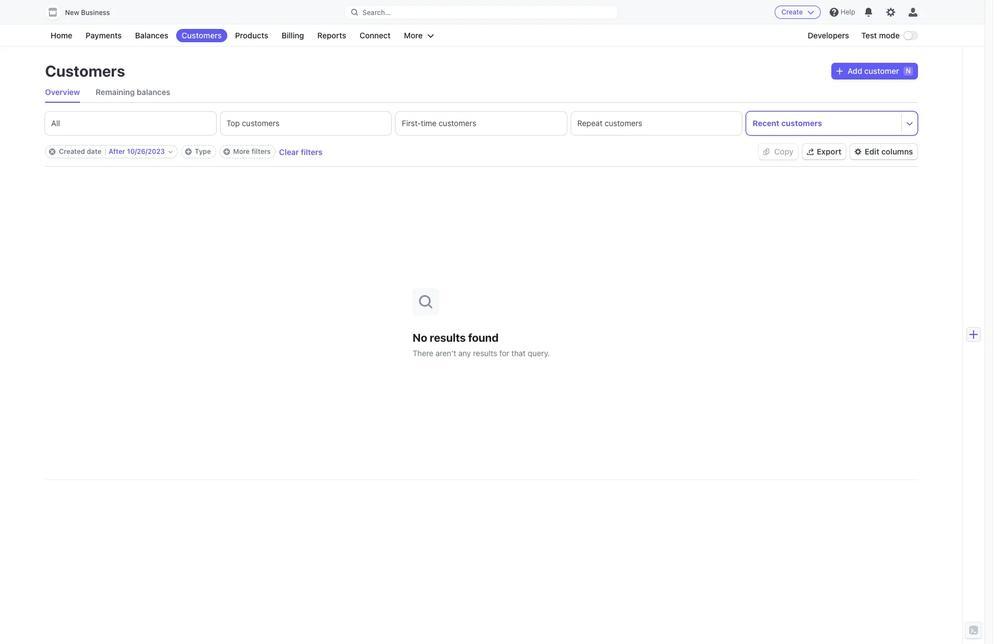 Task type: vqa. For each thing, say whether or not it's contained in the screenshot.
'help'
yes



Task type: locate. For each thing, give the bounding box(es) containing it.
copy button
[[759, 144, 799, 160]]

1 tab list from the top
[[45, 82, 918, 103]]

clear filters button
[[279, 147, 323, 157]]

0 vertical spatial results
[[430, 331, 466, 344]]

after 10/26/2023
[[109, 147, 165, 156]]

first-
[[402, 118, 421, 128]]

1 horizontal spatial customers
[[182, 31, 222, 40]]

tab list
[[45, 82, 918, 103], [45, 112, 918, 135]]

results up 'aren't'
[[430, 331, 466, 344]]

svg image left copy
[[764, 149, 771, 155]]

customers right repeat
[[605, 118, 643, 128]]

test
[[862, 31, 878, 40]]

all link
[[45, 112, 216, 135]]

0 vertical spatial more
[[404, 31, 423, 40]]

columns
[[882, 147, 914, 156]]

remaining balances link
[[96, 82, 170, 102]]

remaining
[[96, 87, 135, 97]]

filters
[[301, 147, 323, 157], [252, 147, 271, 156]]

recent customers
[[753, 118, 823, 128]]

that
[[512, 348, 526, 358]]

0 horizontal spatial more
[[233, 147, 250, 156]]

2 tab list from the top
[[45, 112, 918, 135]]

create button
[[775, 6, 821, 19]]

balances
[[137, 87, 170, 97]]

filters left clear
[[252, 147, 271, 156]]

customers inside "link"
[[782, 118, 823, 128]]

3 customers from the left
[[605, 118, 643, 128]]

more button
[[399, 29, 440, 42]]

more filters
[[233, 147, 271, 156]]

all
[[51, 118, 60, 128]]

results
[[430, 331, 466, 344], [474, 348, 498, 358]]

svg image
[[837, 68, 844, 75], [764, 149, 771, 155]]

clear filters
[[279, 147, 323, 157]]

customers for repeat customers
[[605, 118, 643, 128]]

0 horizontal spatial customers
[[45, 62, 125, 80]]

1 vertical spatial customers
[[45, 62, 125, 80]]

tab list containing all
[[45, 112, 918, 135]]

customers up copy
[[782, 118, 823, 128]]

billing
[[282, 31, 304, 40]]

customers right time
[[439, 118, 477, 128]]

home
[[51, 31, 72, 40]]

developers link
[[803, 29, 855, 42]]

clear
[[279, 147, 299, 157]]

2 customers from the left
[[439, 118, 477, 128]]

more right add more filters image
[[233, 147, 250, 156]]

1 horizontal spatial filters
[[301, 147, 323, 157]]

0 horizontal spatial filters
[[252, 147, 271, 156]]

no
[[413, 331, 428, 344]]

1 vertical spatial svg image
[[764, 149, 771, 155]]

0 vertical spatial tab list
[[45, 82, 918, 103]]

4 customers from the left
[[782, 118, 823, 128]]

customers
[[182, 31, 222, 40], [45, 62, 125, 80]]

top customers
[[227, 118, 280, 128]]

filters right clear
[[301, 147, 323, 157]]

10/26/2023
[[127, 147, 165, 156]]

0 vertical spatial svg image
[[837, 68, 844, 75]]

more
[[404, 31, 423, 40], [233, 147, 250, 156]]

recent customers link
[[747, 112, 902, 135]]

remove created date image
[[49, 149, 56, 155]]

edit
[[866, 147, 880, 156]]

filters for clear filters
[[301, 147, 323, 157]]

repeat customers
[[578, 118, 643, 128]]

customers right top
[[242, 118, 280, 128]]

customers
[[242, 118, 280, 128], [439, 118, 477, 128], [605, 118, 643, 128], [782, 118, 823, 128]]

date
[[87, 147, 102, 156]]

products
[[235, 31, 268, 40]]

no results found there aren't any results for that query.
[[413, 331, 550, 358]]

1 vertical spatial tab list
[[45, 112, 918, 135]]

1 vertical spatial results
[[474, 348, 498, 358]]

aren't
[[436, 348, 457, 358]]

test mode
[[862, 31, 900, 40]]

1 horizontal spatial more
[[404, 31, 423, 40]]

more inside clear filters toolbar
[[233, 147, 250, 156]]

customers left "products"
[[182, 31, 222, 40]]

0 horizontal spatial svg image
[[764, 149, 771, 155]]

svg image left add
[[837, 68, 844, 75]]

more right connect
[[404, 31, 423, 40]]

1 customers from the left
[[242, 118, 280, 128]]

more for more
[[404, 31, 423, 40]]

payments link
[[80, 29, 127, 42]]

repeat
[[578, 118, 603, 128]]

customers up overview
[[45, 62, 125, 80]]

clear filters toolbar
[[45, 145, 323, 159]]

add type image
[[185, 149, 192, 155]]

mode
[[880, 31, 900, 40]]

recent
[[753, 118, 780, 128]]

svg image inside copy button
[[764, 149, 771, 155]]

results down found on the bottom
[[474, 348, 498, 358]]

business
[[81, 8, 110, 17]]

first-time customers
[[402, 118, 477, 128]]

1 horizontal spatial svg image
[[837, 68, 844, 75]]

export button
[[803, 144, 847, 160]]

edit columns
[[866, 147, 914, 156]]

more inside "button"
[[404, 31, 423, 40]]

1 vertical spatial more
[[233, 147, 250, 156]]



Task type: describe. For each thing, give the bounding box(es) containing it.
copy
[[775, 147, 794, 156]]

overview link
[[45, 82, 80, 102]]

there
[[413, 348, 434, 358]]

1 horizontal spatial results
[[474, 348, 498, 358]]

customers link
[[176, 29, 227, 42]]

developers
[[808, 31, 850, 40]]

add more filters image
[[223, 149, 230, 155]]

time
[[421, 118, 437, 128]]

new
[[65, 8, 79, 17]]

add customer
[[848, 66, 900, 76]]

help
[[841, 8, 856, 16]]

top
[[227, 118, 240, 128]]

tab list containing overview
[[45, 82, 918, 103]]

new business
[[65, 8, 110, 17]]

home link
[[45, 29, 78, 42]]

open overflow menu image
[[907, 120, 914, 127]]

0 vertical spatial customers
[[182, 31, 222, 40]]

payments
[[86, 31, 122, 40]]

Search… text field
[[345, 5, 618, 19]]

balances
[[135, 31, 168, 40]]

repeat customers link
[[572, 112, 743, 135]]

any
[[459, 348, 471, 358]]

customers for recent customers
[[782, 118, 823, 128]]

create
[[782, 8, 804, 16]]

reports link
[[312, 29, 352, 42]]

edit created date image
[[168, 150, 173, 154]]

billing link
[[276, 29, 310, 42]]

remaining balances
[[96, 87, 170, 97]]

customers for top customers
[[242, 118, 280, 128]]

help button
[[826, 3, 860, 21]]

created date
[[59, 147, 102, 156]]

balances link
[[130, 29, 174, 42]]

0 horizontal spatial results
[[430, 331, 466, 344]]

n
[[907, 67, 912, 75]]

more for more filters
[[233, 147, 250, 156]]

after
[[109, 147, 125, 156]]

Search… search field
[[345, 5, 618, 19]]

search…
[[363, 8, 391, 16]]

filters for more filters
[[252, 147, 271, 156]]

for
[[500, 348, 510, 358]]

type
[[195, 147, 211, 156]]

export
[[817, 147, 842, 156]]

products link
[[230, 29, 274, 42]]

new business button
[[45, 4, 121, 20]]

add
[[848, 66, 863, 76]]

created
[[59, 147, 85, 156]]

connect link
[[354, 29, 396, 42]]

first-time customers link
[[396, 112, 567, 135]]

overview
[[45, 87, 80, 97]]

reports
[[318, 31, 346, 40]]

customer
[[865, 66, 900, 76]]

top customers link
[[221, 112, 392, 135]]

edit columns button
[[851, 144, 918, 160]]

query.
[[528, 348, 550, 358]]

connect
[[360, 31, 391, 40]]

notifications image
[[865, 8, 874, 17]]

found
[[469, 331, 499, 344]]



